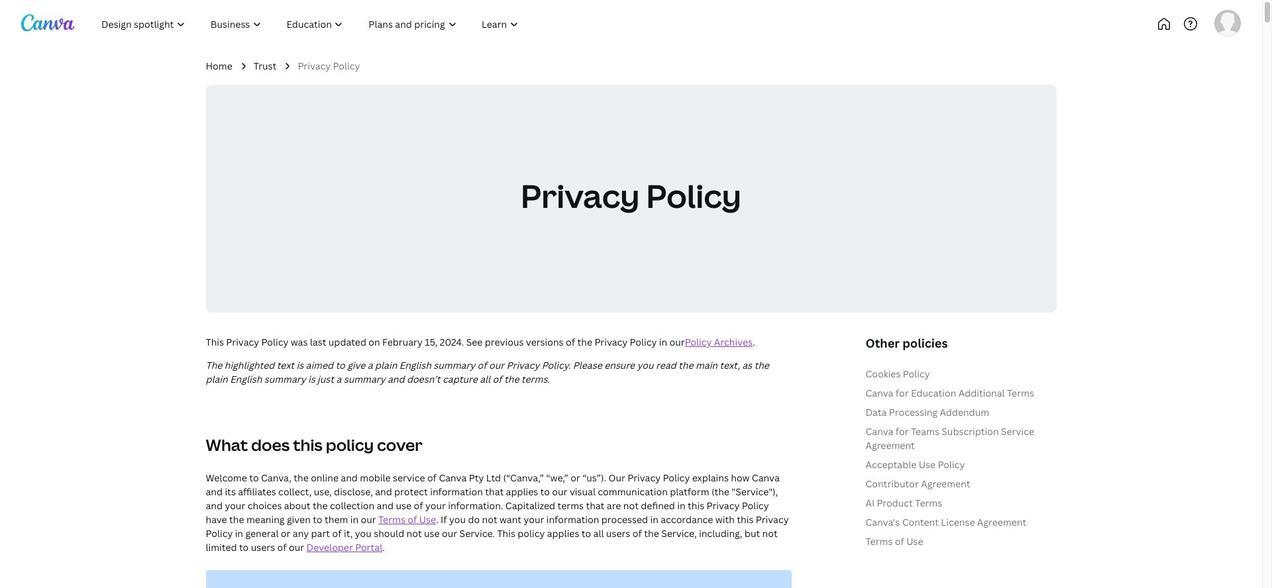 Task type: vqa. For each thing, say whether or not it's contained in the screenshot.
Top Level Navigation element
yes



Task type: describe. For each thing, give the bounding box(es) containing it.
top level navigation element
[[90, 11, 575, 37]]



